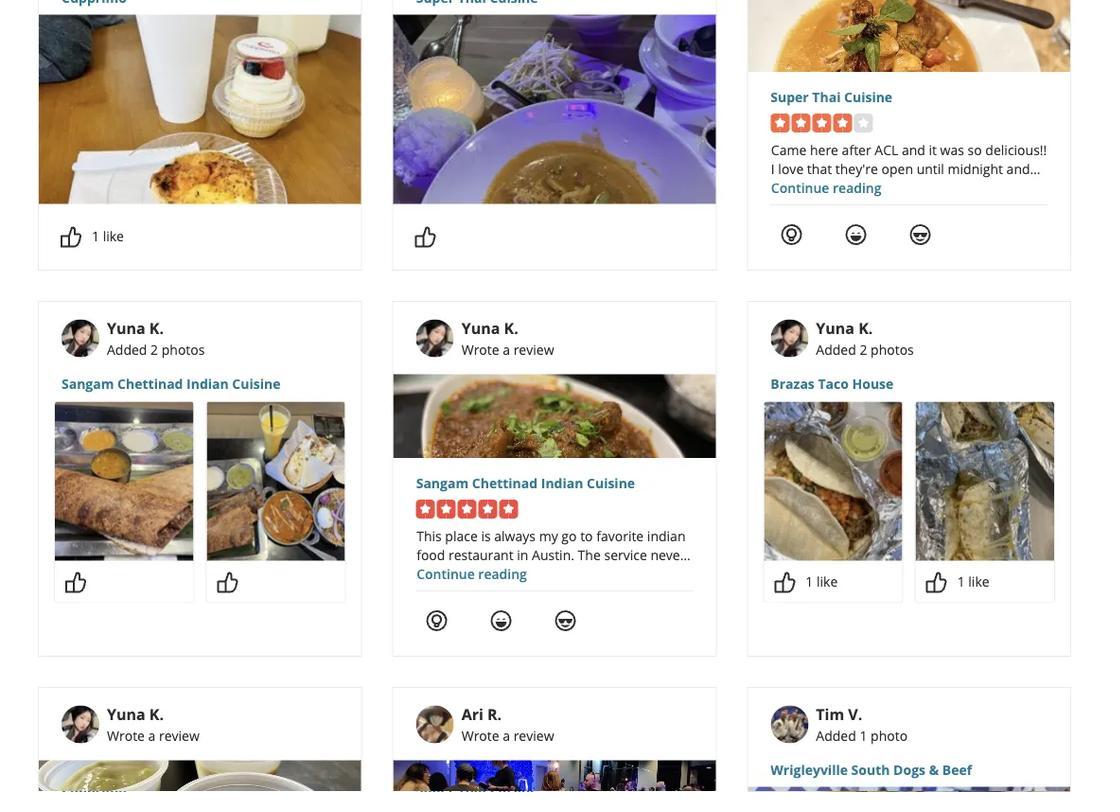 Task type: vqa. For each thing, say whether or not it's contained in the screenshot.
rightmost Password
no



Task type: locate. For each thing, give the bounding box(es) containing it.
super thai cuisine
[[771, 88, 893, 106]]

1 vertical spatial reading
[[478, 565, 527, 583]]

1 vertical spatial indian
[[541, 474, 584, 492]]

1 horizontal spatial sangam chettinad indian cuisine link
[[416, 474, 694, 493]]

0 horizontal spatial 1 like
[[92, 227, 124, 245]]

0 vertical spatial reading
[[833, 179, 882, 197]]

yuna k. link
[[107, 318, 164, 339], [462, 318, 519, 339], [817, 318, 873, 339], [107, 705, 164, 725]]

added
[[107, 341, 147, 359], [817, 341, 857, 359], [817, 727, 857, 745]]

1 vertical spatial continue reading button
[[416, 565, 527, 583]]

r.
[[488, 705, 502, 725]]

2 vertical spatial cuisine
[[587, 474, 636, 492]]

24 funny v2 image
[[845, 224, 868, 246], [490, 610, 513, 633]]

2
[[151, 341, 158, 359], [860, 341, 868, 359]]

a
[[503, 341, 510, 359], [148, 727, 156, 745], [503, 727, 510, 745]]

brazas taco house
[[771, 375, 894, 393]]

0 vertical spatial sangam
[[62, 375, 114, 393]]

wrigleyville south dogs & beef
[[771, 762, 973, 780]]

1 horizontal spatial chettinad
[[472, 474, 538, 492]]

like feed item image
[[216, 572, 239, 594], [774, 572, 797, 594]]

1 horizontal spatial like
[[817, 573, 838, 591]]

1 horizontal spatial continue
[[771, 179, 829, 197]]

0 vertical spatial indian
[[187, 375, 229, 393]]

photo of yuna k. image
[[62, 320, 99, 357], [416, 320, 454, 357], [771, 320, 809, 357], [62, 706, 99, 744]]

house
[[853, 375, 894, 393]]

sangam chettinad indian cuisine link
[[62, 375, 339, 394], [416, 474, 694, 493]]

dogs
[[894, 762, 926, 780]]

yuna
[[107, 318, 146, 339], [462, 318, 500, 339], [817, 318, 855, 339], [107, 705, 146, 725]]

cuisine
[[845, 88, 893, 106], [232, 375, 281, 393], [587, 474, 636, 492]]

0 horizontal spatial sangam
[[62, 375, 114, 393]]

24 funny v2 image for 24 cool v2 image
[[490, 610, 513, 633]]

1 horizontal spatial sangam
[[416, 474, 469, 492]]

photos for indian
[[162, 341, 205, 359]]

continue reading down 5 star rating "image"
[[416, 565, 527, 583]]

sangam
[[62, 375, 114, 393], [416, 474, 469, 492]]

v.
[[849, 705, 863, 725]]

0 vertical spatial continue reading
[[771, 179, 882, 197]]

24 funny v2 image left 24 cool v2 image
[[490, 610, 513, 633]]

photos
[[162, 341, 205, 359], [871, 341, 915, 359]]

ari
[[462, 705, 484, 725]]

2 horizontal spatial 1 like
[[958, 573, 990, 591]]

1 vertical spatial sangam
[[416, 474, 469, 492]]

0 horizontal spatial continue reading
[[416, 565, 527, 583]]

continue down '4 star rating' image
[[771, 179, 829, 197]]

2 yuna k. added 2 photos from the left
[[817, 318, 915, 359]]

1 vertical spatial 24 useful v2 image
[[426, 610, 449, 633]]

0 vertical spatial 24 useful v2 image
[[781, 224, 803, 246]]

0 vertical spatial sangam chettinad indian cuisine
[[62, 375, 281, 393]]

0 vertical spatial continue
[[771, 179, 829, 197]]

1 vertical spatial sangam chettinad indian cuisine
[[416, 474, 636, 492]]

0 horizontal spatial photos
[[162, 341, 205, 359]]

brazas taco house link
[[771, 375, 1048, 394]]

continue reading button down '4 star rating' image
[[771, 179, 882, 197]]

yuna k. added 2 photos for taco
[[817, 318, 915, 359]]

continue
[[771, 179, 829, 197], [416, 565, 475, 583]]

indian
[[187, 375, 229, 393], [541, 474, 584, 492]]

chettinad
[[118, 375, 183, 393], [472, 474, 538, 492]]

1 vertical spatial 24 funny v2 image
[[490, 610, 513, 633]]

0 horizontal spatial like feed item image
[[216, 572, 239, 594]]

1 yuna k. added 2 photos from the left
[[107, 318, 205, 359]]

1 vertical spatial sangam chettinad indian cuisine link
[[416, 474, 694, 493]]

south
[[852, 762, 891, 780]]

wrote
[[462, 341, 500, 359], [107, 727, 145, 745], [462, 727, 500, 745]]

4 open photo lightbox image from the left
[[916, 402, 1055, 561]]

0 horizontal spatial yuna k. added 2 photos
[[107, 318, 205, 359]]

like feed item image for third 'open photo lightbox'
[[774, 572, 797, 594]]

1 like
[[92, 227, 124, 245], [806, 573, 838, 591], [958, 573, 990, 591]]

0 horizontal spatial continue
[[416, 565, 475, 583]]

1 vertical spatial cuisine
[[232, 375, 281, 393]]

24 cool v2 image
[[555, 610, 577, 633]]

0 horizontal spatial 2
[[151, 341, 158, 359]]

0 vertical spatial chettinad
[[118, 375, 183, 393]]

0 horizontal spatial reading
[[478, 565, 527, 583]]

a inside ari r. wrote a review
[[503, 727, 510, 745]]

like
[[103, 227, 124, 245], [817, 573, 838, 591], [969, 573, 990, 591]]

1 inside tim v. added 1 photo
[[860, 727, 868, 745]]

0 vertical spatial 24 funny v2 image
[[845, 224, 868, 246]]

1 horizontal spatial like feed item image
[[774, 572, 797, 594]]

continue reading
[[771, 179, 882, 197], [416, 565, 527, 583]]

open photo lightbox image
[[55, 402, 194, 561], [207, 402, 345, 561], [765, 402, 903, 561], [916, 402, 1055, 561]]

4 star rating image
[[771, 114, 873, 133]]

0 horizontal spatial continue reading button
[[416, 565, 527, 583]]

0 horizontal spatial sangam chettinad indian cuisine link
[[62, 375, 339, 394]]

photo
[[871, 727, 908, 745]]

1 horizontal spatial photos
[[871, 341, 915, 359]]

1 horizontal spatial sangam chettinad indian cuisine
[[416, 474, 636, 492]]

k.
[[149, 318, 164, 339], [504, 318, 519, 339], [859, 318, 873, 339], [149, 705, 164, 725]]

1 horizontal spatial 2
[[860, 341, 868, 359]]

2 horizontal spatial cuisine
[[845, 88, 893, 106]]

1 horizontal spatial 1 like
[[806, 573, 838, 591]]

reading
[[833, 179, 882, 197], [478, 565, 527, 583]]

0 vertical spatial yuna k. wrote a review
[[462, 318, 554, 359]]

0 horizontal spatial indian
[[187, 375, 229, 393]]

1 vertical spatial continue reading
[[416, 565, 527, 583]]

1 like for third 'open photo lightbox'
[[806, 573, 838, 591]]

ari r. wrote a review
[[462, 705, 554, 745]]

0 horizontal spatial cuisine
[[232, 375, 281, 393]]

continue reading button down 5 star rating "image"
[[416, 565, 527, 583]]

24 funny v2 image left 24 cool v2 icon
[[845, 224, 868, 246]]

1 vertical spatial continue
[[416, 565, 475, 583]]

24 funny v2 image for 24 cool v2 icon
[[845, 224, 868, 246]]

1 horizontal spatial 24 useful v2 image
[[781, 224, 803, 246]]

review inside ari r. wrote a review
[[514, 727, 554, 745]]

1 2 from the left
[[151, 341, 158, 359]]

2 for taco
[[860, 341, 868, 359]]

reading down '4 star rating' image
[[833, 179, 882, 197]]

reading down 5 star rating "image"
[[478, 565, 527, 583]]

1 horizontal spatial 24 funny v2 image
[[845, 224, 868, 246]]

1 horizontal spatial yuna k. wrote a review
[[462, 318, 554, 359]]

added inside tim v. added 1 photo
[[817, 727, 857, 745]]

2 2 from the left
[[860, 341, 868, 359]]

0 vertical spatial continue reading button
[[771, 179, 882, 197]]

like feed item image
[[60, 226, 82, 249], [414, 226, 437, 249], [64, 572, 87, 594], [926, 572, 949, 594]]

continue for the bottom continue reading button
[[416, 565, 475, 583]]

0 horizontal spatial yuna k. wrote a review
[[107, 705, 200, 745]]

1 photos from the left
[[162, 341, 205, 359]]

tim
[[817, 705, 845, 725]]

1 horizontal spatial yuna k. added 2 photos
[[817, 318, 915, 359]]

1
[[92, 227, 99, 245], [806, 573, 814, 591], [958, 573, 966, 591], [860, 727, 868, 745]]

0 horizontal spatial 24 useful v2 image
[[426, 610, 449, 633]]

0 horizontal spatial 24 funny v2 image
[[490, 610, 513, 633]]

added for chettinad
[[107, 341, 147, 359]]

sangam chettinad indian cuisine
[[62, 375, 281, 393], [416, 474, 636, 492]]

1 horizontal spatial continue reading
[[771, 179, 882, 197]]

2 like feed item image from the left
[[774, 572, 797, 594]]

1 like feed item image from the left
[[216, 572, 239, 594]]

2 photos from the left
[[871, 341, 915, 359]]

continue reading button
[[771, 179, 882, 197], [416, 565, 527, 583]]

yuna k. wrote a review
[[462, 318, 554, 359], [107, 705, 200, 745]]

continue down 5 star rating "image"
[[416, 565, 475, 583]]

24 useful v2 image
[[781, 224, 803, 246], [426, 610, 449, 633]]

yuna k. added 2 photos
[[107, 318, 205, 359], [817, 318, 915, 359]]

24 useful v2 image for 24 funny v2 image related to 24 cool v2 icon
[[781, 224, 803, 246]]

continue reading down '4 star rating' image
[[771, 179, 882, 197]]

review
[[514, 341, 554, 359], [159, 727, 200, 745], [514, 727, 554, 745]]

0 horizontal spatial chettinad
[[118, 375, 183, 393]]

0 vertical spatial cuisine
[[845, 88, 893, 106]]



Task type: describe. For each thing, give the bounding box(es) containing it.
wrigleyville
[[771, 762, 848, 780]]

photo of tim v. image
[[771, 706, 809, 744]]

yuna k. added 2 photos for chettinad
[[107, 318, 205, 359]]

0 horizontal spatial like
[[103, 227, 124, 245]]

0 vertical spatial sangam chettinad indian cuisine link
[[62, 375, 339, 394]]

photo of ari r. image
[[416, 706, 454, 744]]

tim v. added 1 photo
[[817, 705, 908, 745]]

2 open photo lightbox image from the left
[[207, 402, 345, 561]]

1 vertical spatial yuna k. wrote a review
[[107, 705, 200, 745]]

super
[[771, 88, 809, 106]]

1 horizontal spatial reading
[[833, 179, 882, 197]]

thai
[[813, 88, 841, 106]]

ari r. link
[[462, 705, 502, 725]]

brazas
[[771, 375, 815, 393]]

added for south
[[817, 727, 857, 745]]

1 vertical spatial chettinad
[[472, 474, 538, 492]]

tim v. link
[[817, 705, 863, 725]]

1 horizontal spatial cuisine
[[587, 474, 636, 492]]

2 for chettinad
[[151, 341, 158, 359]]

1 horizontal spatial continue reading button
[[771, 179, 882, 197]]

taco
[[819, 375, 849, 393]]

wrote inside ari r. wrote a review
[[462, 727, 500, 745]]

photos for house
[[871, 341, 915, 359]]

1 horizontal spatial indian
[[541, 474, 584, 492]]

continue for the right continue reading button
[[771, 179, 829, 197]]

wrigleyville south dogs & beef link
[[771, 761, 1048, 780]]

24 useful v2 image for 24 cool v2 image 24 funny v2 image
[[426, 610, 449, 633]]

24 cool v2 image
[[909, 224, 932, 246]]

added for taco
[[817, 341, 857, 359]]

super thai cuisine link
[[771, 87, 1048, 106]]

1 like for 4th 'open photo lightbox' from left
[[958, 573, 990, 591]]

5 star rating image
[[416, 500, 519, 519]]

3 open photo lightbox image from the left
[[765, 402, 903, 561]]

beef
[[943, 762, 973, 780]]

like feed item image for second 'open photo lightbox' from left
[[216, 572, 239, 594]]

&
[[930, 762, 940, 780]]

0 horizontal spatial sangam chettinad indian cuisine
[[62, 375, 281, 393]]

2 horizontal spatial like
[[969, 573, 990, 591]]

1 open photo lightbox image from the left
[[55, 402, 194, 561]]



